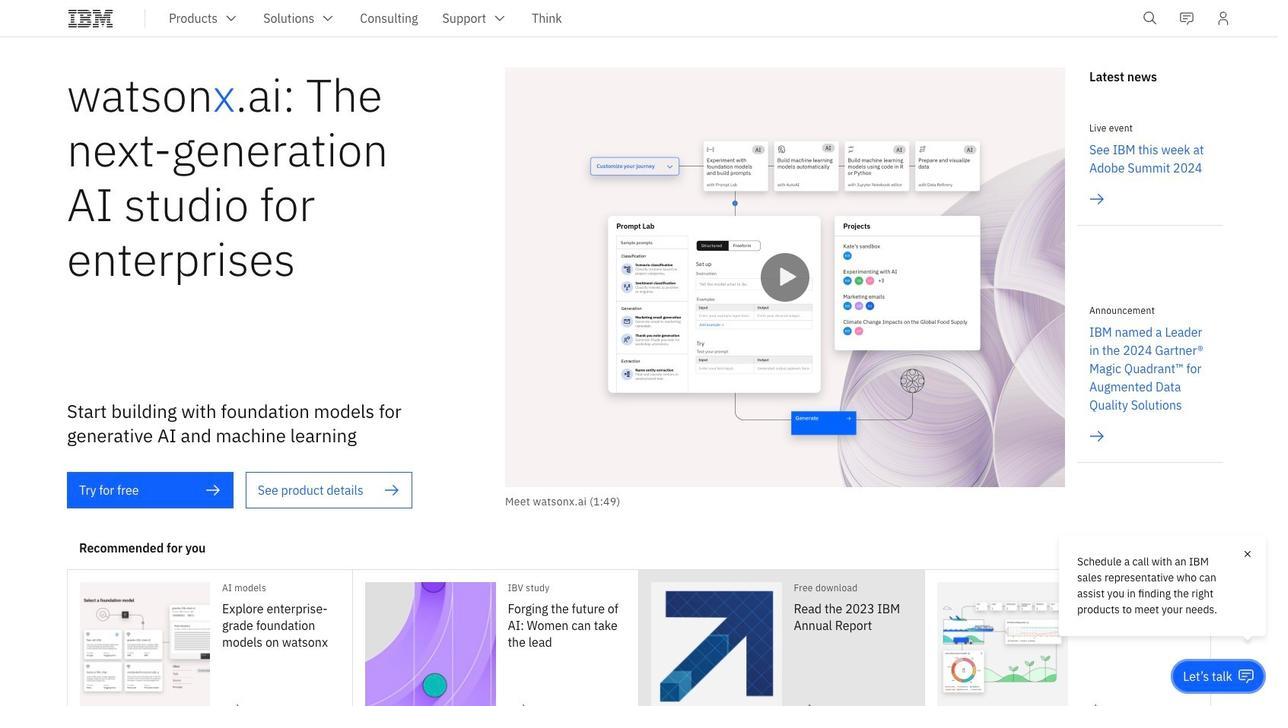 Task type: describe. For each thing, give the bounding box(es) containing it.
let's talk element
[[1184, 669, 1233, 686]]

close image
[[1242, 549, 1254, 561]]



